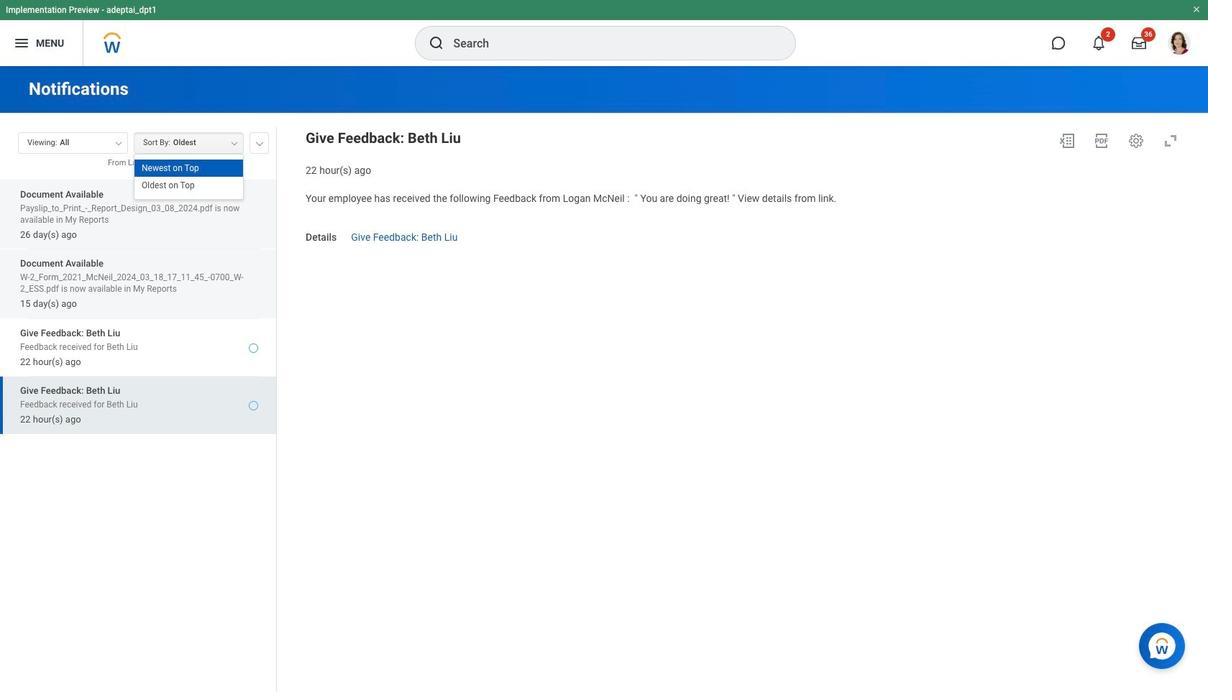 Task type: vqa. For each thing, say whether or not it's contained in the screenshot.
SAFETY INCIDENT DETAILS
no



Task type: describe. For each thing, give the bounding box(es) containing it.
task actions image
[[1128, 132, 1145, 150]]

view printable version (pdf) image
[[1093, 132, 1110, 150]]

export to excel image
[[1059, 132, 1076, 150]]

more image
[[255, 139, 264, 146]]

inbox large image
[[1132, 36, 1146, 50]]

fullscreen image
[[1162, 132, 1179, 150]]

notifications large image
[[1092, 36, 1106, 50]]

profile logan mcneil image
[[1168, 32, 1191, 58]]

close environment banner image
[[1192, 5, 1201, 14]]

mark read image
[[249, 401, 258, 411]]

search image
[[428, 35, 445, 52]]



Task type: locate. For each thing, give the bounding box(es) containing it.
Search Workday  search field
[[453, 27, 765, 59]]

mark read image
[[249, 343, 258, 353]]

main content
[[0, 66, 1208, 693]]

tab panel
[[0, 126, 276, 693]]

banner
[[0, 0, 1208, 66]]

justify image
[[13, 35, 30, 52]]

sort by list box
[[134, 160, 243, 194]]

region
[[306, 127, 1185, 177]]

inbox items list box
[[0, 180, 276, 693]]



